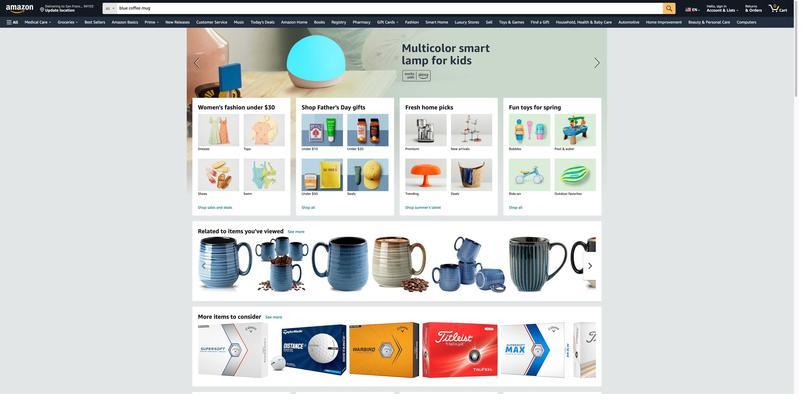Task type: locate. For each thing, give the bounding box(es) containing it.
outdoor favorites image
[[550, 159, 602, 191]]

premium image
[[400, 114, 452, 146]]

None search field
[[103, 3, 676, 15]]

callaway supersoft max golf balls 12b pk image
[[501, 322, 571, 378]]

tops image
[[238, 114, 290, 146]]

swim image
[[238, 159, 290, 191]]

callaway golf warbird golf balls image
[[350, 322, 420, 378]]

carousel previous slide image
[[202, 263, 206, 269]]

none search field inside navigation navigation
[[103, 3, 676, 15]]

list
[[198, 237, 799, 293], [198, 322, 799, 378]]

carousel next slide image
[[589, 263, 593, 269]]

under $50 image
[[297, 159, 349, 191]]

hasense large coffee mug, 20 oz ceramic coffee cup with comfortable handle for office and home, ideal for coffee tea... image
[[571, 237, 627, 293]]

0 horizontal spatial deals image
[[342, 159, 394, 191]]

navigation navigation
[[0, 0, 795, 28]]

multicolor smart lamp for kids. works with alexa. image
[[187, 28, 608, 196]]

large coffee mug, tikooere ceramic 20 oz coffee cup with big handle for office and home, big coffee mug for tea latte... image
[[312, 237, 369, 293]]

hasense ceramic coffee mug set of 4,12oz coffee cups ceramic, blue mugs with large handle for coffee, tea, milk and... image
[[432, 237, 507, 293]]

1 deals image from the left
[[342, 159, 394, 191]]

1 horizontal spatial deals image
[[446, 159, 498, 191]]

under $10 image
[[297, 114, 349, 146]]

new arrivals image
[[446, 114, 498, 146]]

deals image
[[342, 159, 394, 191], [446, 159, 498, 191]]

None submit
[[664, 3, 676, 14]]

0 vertical spatial list
[[198, 237, 799, 293]]

titleist trufeel golf balls (one dozen) image
[[423, 322, 498, 378]]

2021 taylormade distance+ golf balls image
[[271, 325, 347, 376]]

1 vertical spatial list
[[198, 322, 799, 378]]

2 deals image from the left
[[446, 159, 498, 191]]

dresses image
[[193, 114, 245, 146]]

Search Amazon text field
[[117, 3, 664, 14]]

main content
[[0, 28, 799, 394]]

amazon image
[[6, 5, 33, 13]]



Task type: describe. For each thing, give the bounding box(es) containing it.
hasense coffee mugs set of 4, 15 ounce porcelain mug set with handle for morning coffee tea and cocoa, ceramic coffee... image
[[256, 237, 309, 293]]

bubbles image
[[504, 114, 556, 146]]

deals image for under $50 "image"
[[342, 159, 394, 191]]

none submit inside navigation navigation
[[664, 3, 676, 14]]

under $20 image
[[342, 114, 394, 146]]

hasense large coffee mug, 20 oz ceramic coffee cup with comfortable handle for men and women, modern tea cups for... image
[[372, 237, 429, 293]]

hasense 20 oz ceramic coffee mug, large coffee cup with big handle, ribbed tea cup for cofee, cocoa, easy to hold,... image
[[509, 237, 568, 293]]

pool & water image
[[550, 114, 602, 146]]

shoes image
[[193, 159, 245, 191]]

2 list from the top
[[198, 322, 799, 378]]

ride on image
[[504, 159, 556, 191]]

deals image for "trending" "image"
[[446, 159, 498, 191]]

hasense large coffee mug, 20 oz ceramic coffee cups for office and camping, big coffee mug for latte coffee tea soup for... image
[[198, 237, 253, 293]]

titleist velocity golf balls image
[[574, 322, 649, 378]]

callaway golf supersoft 2023 golf balls image
[[198, 322, 268, 378]]

trending image
[[400, 159, 452, 191]]

1 list from the top
[[198, 237, 799, 293]]



Task type: vqa. For each thing, say whether or not it's contained in the screenshot.
Fit Simplify Resistance Loop Exercise Bands with Instruction Guide and Carry Bag, Set of 5 image
no



